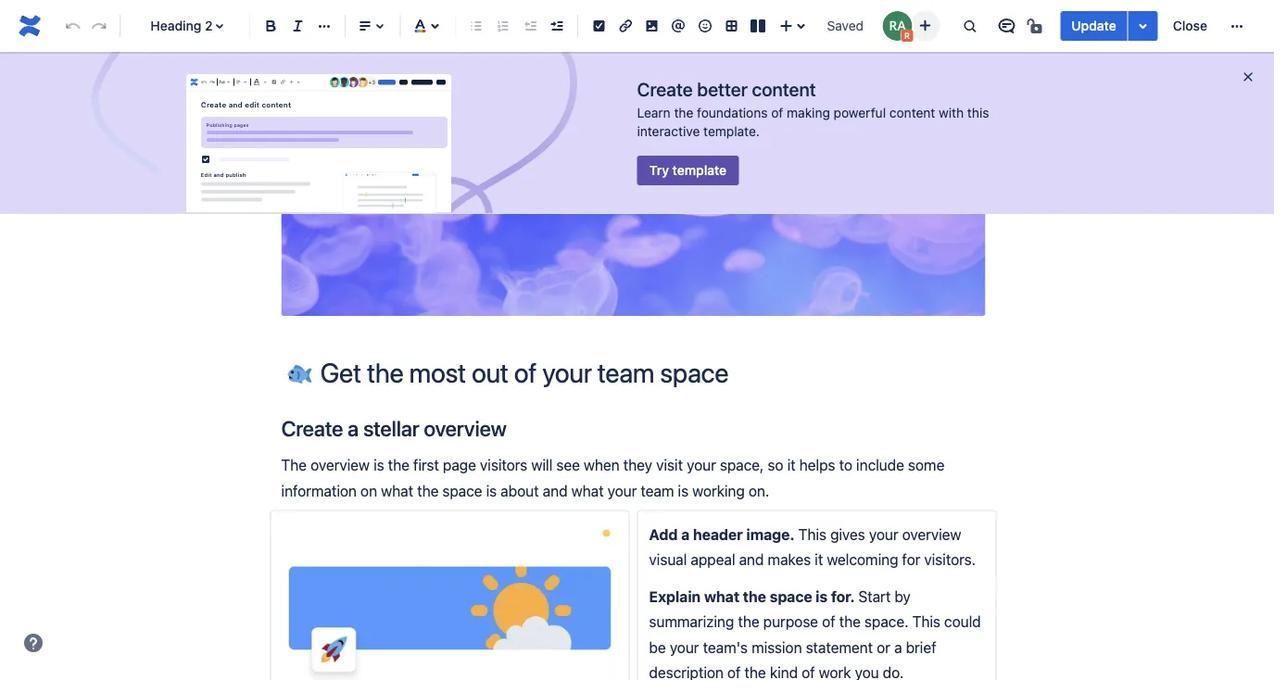 Task type: describe. For each thing, give the bounding box(es) containing it.
of inside the 'create better content learn the foundations of making powerful content with this interactive template.'
[[771, 105, 784, 121]]

create for create better content learn the foundations of making powerful content with this interactive template.
[[637, 78, 693, 100]]

and right edit
[[214, 171, 224, 177]]

publish
[[225, 171, 246, 177]]

some
[[908, 456, 945, 474]]

more formatting image
[[313, 15, 336, 37]]

layouts image
[[747, 15, 769, 37]]

align left image
[[354, 15, 376, 37]]

get
[[591, 153, 612, 169]]

to
[[839, 456, 853, 474]]

heading 2
[[150, 18, 213, 33]]

content
[[414, 153, 462, 169]]

powerful
[[834, 105, 886, 121]]

is up on
[[374, 456, 384, 474]]

template.
[[704, 124, 760, 139]]

add
[[649, 526, 678, 543]]

purpose
[[763, 613, 819, 631]]

create for create and edit content
[[201, 100, 226, 109]]

0 horizontal spatial content
[[262, 100, 291, 109]]

your inside start by summarizing the purpose of the space. this could be your team's mission statement or a brief description of the kind of work you do.
[[670, 639, 699, 656]]

space left get
[[533, 153, 569, 169]]

mention image
[[668, 15, 690, 37]]

saved
[[827, 18, 864, 33]]

on.
[[749, 482, 770, 499]]

most
[[639, 153, 668, 169]]

indent tab image
[[546, 15, 568, 37]]

see
[[556, 456, 580, 474]]

edit and publish
[[201, 171, 246, 177]]

helps
[[800, 456, 836, 474]]

learn
[[637, 105, 671, 121]]

the down the for.
[[840, 613, 861, 631]]

chevron down image for text color icon
[[261, 75, 269, 90]]

redo image
[[208, 75, 216, 90]]

confluence image
[[15, 11, 44, 41]]

1 horizontal spatial checkbox image
[[270, 75, 278, 90]]

the inside the 'create better content learn the foundations of making powerful content with this interactive template.'
[[674, 105, 694, 121]]

you
[[855, 664, 879, 680]]

space,
[[720, 456, 764, 474]]

a for add
[[681, 526, 690, 543]]

+3
[[368, 78, 375, 85]]

update button
[[1061, 11, 1128, 41]]

about
[[501, 482, 539, 499]]

description
[[649, 664, 724, 680]]

bullet list ⌘⇧8 image
[[465, 15, 488, 37]]

emoji image
[[694, 15, 716, 37]]

help image
[[22, 632, 44, 654]]

page
[[443, 456, 476, 474]]

image
[[661, 259, 695, 273]]

a inside start by summarizing the purpose of the space. this could be your team's mission statement or a brief description of the kind of work you do.
[[895, 639, 902, 656]]

edit
[[245, 100, 260, 109]]

foundations
[[697, 105, 768, 121]]

create a stellar overview
[[281, 416, 507, 441]]

interactive
[[637, 124, 700, 139]]

link image
[[279, 75, 287, 90]]

the up purpose
[[743, 588, 766, 605]]

making
[[787, 105, 830, 121]]

start
[[859, 588, 891, 605]]

better
[[697, 78, 748, 100]]

welcoming
[[827, 551, 899, 569]]

explain
[[649, 588, 701, 605]]

my for first my first space link from right
[[484, 153, 502, 169]]

numbered list ⌘⇧7 image
[[492, 15, 514, 37]]

comment icon image
[[996, 15, 1018, 37]]

create and edit content
[[201, 100, 291, 109]]

plus image
[[288, 75, 296, 90]]

first for first my first space link from right
[[506, 153, 529, 169]]

your down they
[[608, 482, 637, 499]]

find and replace image
[[959, 15, 981, 37]]

team's
[[703, 639, 748, 656]]

space up purpose
[[770, 588, 812, 605]]

your inside this gives your overview visual appeal and makes it welcoming for visitors.
[[869, 526, 899, 543]]

1 my first space link from the left
[[307, 150, 392, 172]]

space inside 'link'
[[774, 153, 810, 169]]

summarizing
[[649, 613, 734, 631]]

for
[[902, 551, 921, 569]]

work
[[819, 664, 851, 680]]

1 horizontal spatial what
[[572, 482, 604, 499]]

team inside 'link'
[[740, 153, 770, 169]]

my first space for 1st my first space link from left
[[307, 153, 392, 169]]

this
[[968, 105, 989, 121]]

do.
[[883, 664, 904, 680]]

redo ⌘⇧z image
[[88, 15, 110, 37]]

update for update
[[1072, 18, 1117, 33]]

ruby anderson image
[[883, 11, 912, 41]]

by
[[895, 588, 911, 605]]

appeal
[[691, 551, 736, 569]]

pages
[[234, 122, 249, 128]]

image.
[[747, 526, 795, 543]]

chevron down image for text style icon
[[225, 75, 233, 90]]

dismiss image
[[1241, 70, 1256, 84]]

will
[[531, 456, 553, 474]]

and inside 'the overview is the first page visitors will see when they visit your space, so it helps to include some information on what the space is about and what your team is working on.'
[[543, 482, 568, 499]]

first inside 'the overview is the first page visitors will see when they visit your space, so it helps to include some information on what the space is about and what your team is working on.'
[[413, 456, 439, 474]]

overview for create a stellar overview
[[424, 416, 507, 441]]

confluence image
[[15, 11, 44, 41]]

out
[[672, 153, 691, 169]]

working
[[693, 482, 745, 499]]

with
[[939, 105, 964, 121]]

the down create a stellar overview
[[388, 456, 410, 474]]

publishing pages
[[206, 122, 249, 128]]

for.
[[831, 588, 855, 605]]

kind
[[770, 664, 798, 680]]

overview for this gives your overview visual appeal and makes it welcoming for visitors.
[[902, 526, 962, 543]]

this inside this gives your overview visual appeal and makes it welcoming for visitors.
[[799, 526, 827, 543]]

heading
[[150, 18, 202, 33]]

on
[[361, 482, 377, 499]]

it inside this gives your overview visual appeal and makes it welcoming for visitors.
[[815, 551, 823, 569]]

create for create a stellar overview
[[281, 416, 343, 441]]

1 horizontal spatial content
[[752, 78, 816, 100]]

text style image
[[218, 75, 226, 90]]

visitors.
[[925, 551, 976, 569]]



Task type: vqa. For each thing, say whether or not it's contained in the screenshot.
bottommost HEADER
yes



Task type: locate. For each thing, give the bounding box(es) containing it.
overview inside this gives your overview visual appeal and makes it welcoming for visitors.
[[902, 526, 962, 543]]

invite to edit image
[[914, 14, 937, 37]]

2 horizontal spatial content
[[890, 105, 936, 121]]

1 vertical spatial this
[[913, 613, 941, 631]]

your down template.
[[711, 153, 737, 169]]

try template button
[[637, 156, 739, 185]]

create better content learn the foundations of making powerful content with this interactive template.
[[637, 78, 989, 139]]

1 horizontal spatial overview
[[424, 416, 507, 441]]

and left edit at top
[[229, 100, 243, 109]]

a left stellar
[[348, 416, 359, 441]]

this
[[799, 526, 827, 543], [913, 613, 941, 631]]

1 horizontal spatial my
[[484, 153, 502, 169]]

bold ⌘b image
[[260, 15, 282, 37]]

it
[[788, 456, 796, 474], [815, 551, 823, 569]]

0 vertical spatial checkbox image
[[270, 75, 278, 90]]

chevron down image
[[225, 75, 233, 90], [242, 75, 249, 90], [261, 75, 269, 90], [295, 75, 303, 90]]

0 vertical spatial header
[[617, 259, 657, 273]]

text color image
[[251, 75, 262, 90]]

header inside main content area, start typing to enter text. text box
[[693, 526, 743, 543]]

heading 2 button
[[128, 6, 242, 46]]

my for 1st my first space link from left
[[307, 153, 325, 169]]

my
[[307, 153, 325, 169], [484, 153, 502, 169]]

include
[[857, 456, 905, 474]]

close
[[1173, 18, 1208, 33]]

your up 'description'
[[670, 639, 699, 656]]

team inside 'the overview is the first page visitors will see when they visit your space, so it helps to include some information on what the space is about and what your team is working on.'
[[641, 482, 674, 499]]

1 horizontal spatial create
[[281, 416, 343, 441]]

overview inside 'the overview is the first page visitors will see when they visit your space, so it helps to include some information on what the space is about and what your team is working on.'
[[311, 456, 370, 474]]

overview up page
[[424, 416, 507, 441]]

adjust update settings image
[[1132, 15, 1155, 37]]

chevron down image left link icon
[[261, 75, 269, 90]]

checkbox image
[[270, 75, 278, 90], [198, 152, 213, 167]]

first for 1st my first space link from left
[[329, 153, 352, 169]]

and inside this gives your overview visual appeal and makes it welcoming for visitors.
[[739, 551, 764, 569]]

chevron down image right link icon
[[295, 75, 303, 90]]

2 horizontal spatial create
[[637, 78, 693, 100]]

0 horizontal spatial my
[[307, 153, 325, 169]]

it inside 'the overview is the first page visitors will see when they visit your space, so it helps to include some information on what the space is about and what your team is working on.'
[[788, 456, 796, 474]]

content up 'making'
[[752, 78, 816, 100]]

1 vertical spatial overview
[[311, 456, 370, 474]]

header left the image
[[617, 259, 657, 273]]

statement
[[806, 639, 873, 656]]

update inside update button
[[1072, 18, 1117, 33]]

the right get
[[616, 153, 635, 169]]

0 horizontal spatial overview
[[311, 456, 370, 474]]

add a header image.
[[649, 526, 795, 543]]

your up welcoming
[[869, 526, 899, 543]]

visitors
[[480, 456, 528, 474]]

overview up information
[[311, 456, 370, 474]]

create
[[637, 78, 693, 100], [201, 100, 226, 109], [281, 416, 343, 441]]

a right add
[[681, 526, 690, 543]]

of inside 'link'
[[695, 153, 707, 169]]

1 horizontal spatial header
[[693, 526, 743, 543]]

could
[[945, 613, 981, 631]]

0 horizontal spatial update
[[572, 259, 614, 273]]

is left the for.
[[816, 588, 828, 605]]

create up publishing
[[201, 100, 226, 109]]

what down appeal
[[704, 588, 740, 605]]

1 my first space from the left
[[307, 153, 392, 169]]

2 vertical spatial create
[[281, 416, 343, 441]]

the left kind
[[745, 664, 766, 680]]

a right or
[[895, 639, 902, 656]]

4 chevron down image from the left
[[295, 75, 303, 90]]

stellar
[[363, 416, 419, 441]]

team
[[740, 153, 770, 169], [641, 482, 674, 499]]

header
[[617, 259, 657, 273], [693, 526, 743, 543]]

2 horizontal spatial what
[[704, 588, 740, 605]]

what
[[381, 482, 413, 499], [572, 482, 604, 499], [704, 588, 740, 605]]

it right makes
[[815, 551, 823, 569]]

0 horizontal spatial it
[[788, 456, 796, 474]]

what right on
[[381, 482, 413, 499]]

1 horizontal spatial my first space
[[484, 153, 569, 169]]

a
[[348, 416, 359, 441], [681, 526, 690, 543], [895, 639, 902, 656]]

my right move this page icon
[[307, 153, 325, 169]]

try
[[650, 163, 669, 178]]

my first space link
[[307, 150, 392, 172], [484, 150, 569, 172]]

italic ⌘i image
[[287, 15, 309, 37]]

when
[[584, 456, 620, 474]]

your inside get the most out of your team space 'link'
[[711, 153, 737, 169]]

1 horizontal spatial team
[[740, 153, 770, 169]]

the
[[281, 456, 307, 474]]

space
[[356, 153, 392, 169], [533, 153, 569, 169], [774, 153, 810, 169], [443, 482, 482, 499], [770, 588, 812, 605]]

visual
[[649, 551, 687, 569]]

more image
[[1226, 15, 1249, 37]]

2 my from the left
[[484, 153, 502, 169]]

2 horizontal spatial first
[[506, 153, 529, 169]]

update for update header image
[[572, 259, 614, 273]]

update left adjust update settings icon
[[1072, 18, 1117, 33]]

my first space right move this page icon
[[307, 153, 392, 169]]

1 vertical spatial team
[[641, 482, 674, 499]]

0 horizontal spatial create
[[201, 100, 226, 109]]

2 horizontal spatial overview
[[902, 526, 962, 543]]

first left page
[[413, 456, 439, 474]]

first right move this page icon
[[329, 153, 352, 169]]

2 my first space link from the left
[[484, 150, 569, 172]]

2
[[205, 18, 213, 33]]

1 vertical spatial header
[[693, 526, 743, 543]]

the right on
[[417, 482, 439, 499]]

1 horizontal spatial update
[[1072, 18, 1117, 33]]

move this page image
[[285, 154, 300, 169]]

0 horizontal spatial first
[[329, 153, 352, 169]]

1 vertical spatial checkbox image
[[198, 152, 213, 167]]

0 vertical spatial this
[[799, 526, 827, 543]]

0 horizontal spatial my first space
[[307, 153, 392, 169]]

the overview is the first page visitors will see when they visit your space, so it helps to include some information on what the space is about and what your team is working on.
[[281, 456, 949, 499]]

outdent ⇧tab image
[[519, 15, 541, 37]]

checkbox image up edit
[[198, 152, 213, 167]]

update header image
[[572, 259, 695, 273]]

my first space for first my first space link from right
[[484, 153, 569, 169]]

be
[[649, 639, 666, 656]]

my first space link left get
[[484, 150, 569, 172]]

1 vertical spatial create
[[201, 100, 226, 109]]

team down visit
[[641, 482, 674, 499]]

action item image
[[588, 15, 610, 37]]

space inside 'the overview is the first page visitors will see when they visit your space, so it helps to include some information on what the space is about and what your team is working on.'
[[443, 482, 482, 499]]

they
[[624, 456, 653, 474]]

the inside 'link'
[[616, 153, 635, 169]]

space down page
[[443, 482, 482, 499]]

header up appeal
[[693, 526, 743, 543]]

chevron down image for plus image
[[295, 75, 303, 90]]

and
[[229, 100, 243, 109], [214, 171, 224, 177], [543, 482, 568, 499], [739, 551, 764, 569]]

0 vertical spatial create
[[637, 78, 693, 100]]

or
[[877, 639, 891, 656]]

undo ⌘z image
[[61, 15, 84, 37]]

chevron down image left text color icon
[[242, 75, 249, 90]]

0 horizontal spatial what
[[381, 482, 413, 499]]

2 vertical spatial overview
[[902, 526, 962, 543]]

0 horizontal spatial this
[[799, 526, 827, 543]]

align left image
[[235, 75, 242, 90]]

my right the content
[[484, 153, 502, 169]]

information
[[281, 482, 357, 499]]

1 horizontal spatial it
[[815, 551, 823, 569]]

my first space left get
[[484, 153, 569, 169]]

get the most out of your team space
[[591, 153, 810, 169]]

1 vertical spatial update
[[572, 259, 614, 273]]

1 my from the left
[[307, 153, 325, 169]]

update inside update header image dropdown button
[[572, 259, 614, 273]]

2 chevron down image from the left
[[242, 75, 249, 90]]

update
[[1072, 18, 1117, 33], [572, 259, 614, 273]]

0 horizontal spatial checkbox image
[[198, 152, 213, 167]]

0 horizontal spatial team
[[641, 482, 674, 499]]

of
[[771, 105, 784, 121], [695, 153, 707, 169], [822, 613, 836, 631], [728, 664, 741, 680], [802, 664, 815, 680]]

Main content area, start typing to enter text. text field
[[270, 416, 997, 680]]

table image
[[721, 15, 743, 37]]

space down 'making'
[[774, 153, 810, 169]]

overview up visitors.
[[902, 526, 962, 543]]

mission
[[752, 639, 802, 656]]

2 horizontal spatial a
[[895, 639, 902, 656]]

the down the explain what the space is for.
[[738, 613, 760, 631]]

3 chevron down image from the left
[[261, 75, 269, 90]]

1 horizontal spatial this
[[913, 613, 941, 631]]

team down template.
[[740, 153, 770, 169]]

this inside start by summarizing the purpose of the space. this could be your team's mission statement or a brief description of the kind of work you do.
[[913, 613, 941, 631]]

this up makes
[[799, 526, 827, 543]]

Give this page a title text field
[[320, 358, 986, 388]]

what down when
[[572, 482, 604, 499]]

it right the so on the right of the page
[[788, 456, 796, 474]]

:fish: image
[[288, 360, 312, 384], [288, 360, 312, 384]]

try template
[[650, 163, 727, 178]]

0 horizontal spatial header
[[617, 259, 657, 273]]

1 vertical spatial a
[[681, 526, 690, 543]]

is down 'visitors'
[[486, 482, 497, 499]]

header inside dropdown button
[[617, 259, 657, 273]]

update left the image
[[572, 259, 614, 273]]

space left the content
[[356, 153, 392, 169]]

no restrictions image
[[1025, 15, 1048, 37]]

2 vertical spatial a
[[895, 639, 902, 656]]

0 vertical spatial overview
[[424, 416, 507, 441]]

and down image.
[[739, 551, 764, 569]]

chevron down image for align left image
[[242, 75, 249, 90]]

1 vertical spatial it
[[815, 551, 823, 569]]

is down visit
[[678, 482, 689, 499]]

first right the content
[[506, 153, 529, 169]]

0 horizontal spatial a
[[348, 416, 359, 441]]

chevron down image left align left image
[[225, 75, 233, 90]]

gives
[[831, 526, 866, 543]]

0 vertical spatial it
[[788, 456, 796, 474]]

and down the see at the bottom left of page
[[543, 482, 568, 499]]

create inside main content area, start typing to enter text. text box
[[281, 416, 343, 441]]

confluence icon image
[[189, 77, 199, 87]]

0 vertical spatial a
[[348, 416, 359, 441]]

this gives your overview visual appeal and makes it welcoming for visitors.
[[649, 526, 976, 569]]

link image
[[615, 15, 637, 37]]

0 horizontal spatial my first space link
[[307, 150, 392, 172]]

content down link icon
[[262, 100, 291, 109]]

makes
[[768, 551, 811, 569]]

undo image
[[200, 75, 208, 90]]

publishing
[[206, 122, 233, 128]]

content left with
[[890, 105, 936, 121]]

2 my first space from the left
[[484, 153, 569, 169]]

create inside the 'create better content learn the foundations of making powerful content with this interactive template.'
[[637, 78, 693, 100]]

overview
[[424, 416, 507, 441], [311, 456, 370, 474], [902, 526, 962, 543]]

is
[[374, 456, 384, 474], [486, 482, 497, 499], [678, 482, 689, 499], [816, 588, 828, 605]]

0 vertical spatial team
[[740, 153, 770, 169]]

so
[[768, 456, 784, 474]]

edit
[[201, 171, 212, 177]]

close button
[[1162, 11, 1219, 41]]

start by summarizing the purpose of the space. this could be your team's mission statement or a brief description of the kind of work you do.
[[649, 588, 985, 680]]

1 horizontal spatial first
[[413, 456, 439, 474]]

update header image button
[[566, 228, 701, 274]]

add image, video, or file image
[[641, 15, 663, 37]]

the up interactive
[[674, 105, 694, 121]]

explain what the space is for.
[[649, 588, 859, 605]]

1 horizontal spatial a
[[681, 526, 690, 543]]

create up learn
[[637, 78, 693, 100]]

content link
[[414, 150, 462, 172]]

get the most out of your team space link
[[591, 150, 810, 172]]

brief
[[906, 639, 937, 656]]

the
[[674, 105, 694, 121], [616, 153, 635, 169], [388, 456, 410, 474], [417, 482, 439, 499], [743, 588, 766, 605], [738, 613, 760, 631], [840, 613, 861, 631], [745, 664, 766, 680]]

this up brief
[[913, 613, 941, 631]]

checkbox image left link icon
[[270, 75, 278, 90]]

1 horizontal spatial my first space link
[[484, 150, 569, 172]]

space.
[[865, 613, 909, 631]]

a for create
[[348, 416, 359, 441]]

0 vertical spatial update
[[1072, 18, 1117, 33]]

1 chevron down image from the left
[[225, 75, 233, 90]]

my first space
[[307, 153, 392, 169], [484, 153, 569, 169]]

create up the
[[281, 416, 343, 441]]

your up working
[[687, 456, 716, 474]]

my first space link right move this page icon
[[307, 150, 392, 172]]

template
[[673, 163, 727, 178]]

visit
[[656, 456, 683, 474]]



